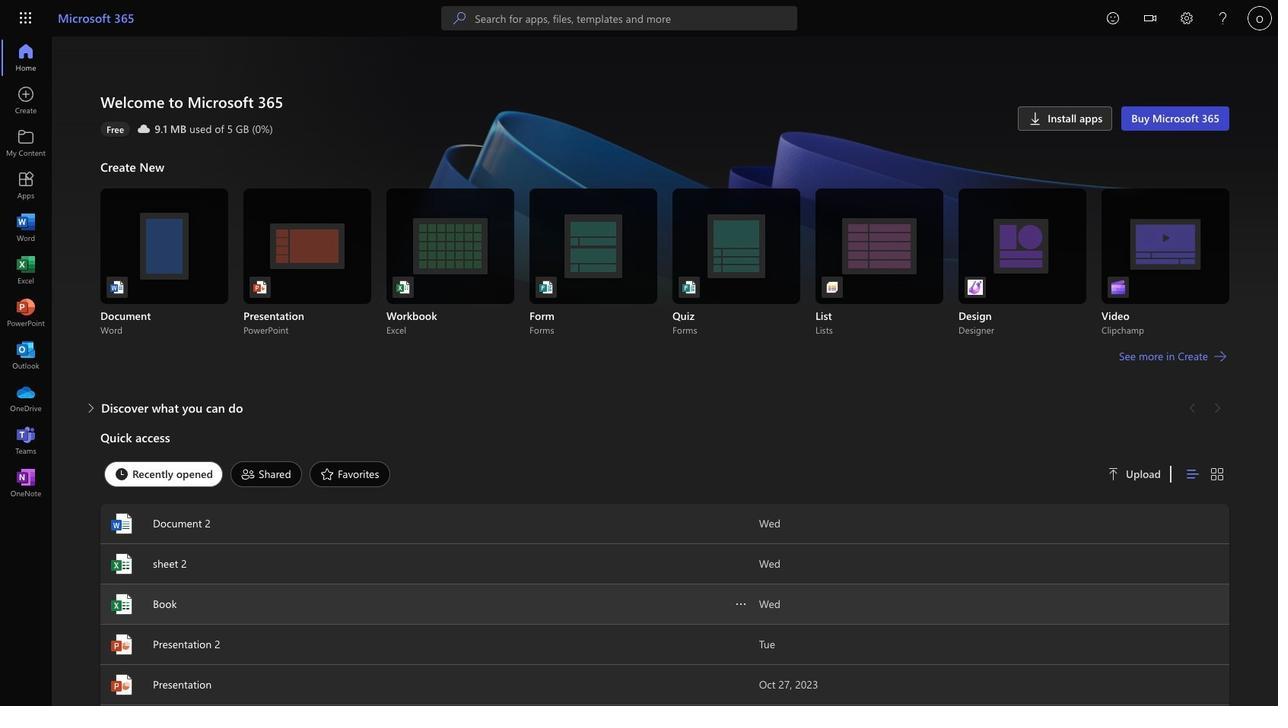 Task type: vqa. For each thing, say whether or not it's contained in the screenshot.
the bottommost 'files'
no



Task type: describe. For each thing, give the bounding box(es) containing it.
forms survey image
[[539, 280, 554, 295]]

onedrive image
[[18, 391, 33, 406]]

word document image
[[110, 280, 125, 295]]

name presentation cell
[[100, 673, 759, 698]]

name document 2 cell
[[100, 512, 759, 536]]

this account doesn't have a microsoft 365 subscription. click to view your benefits. tooltip
[[100, 122, 130, 137]]

name book cell
[[100, 593, 759, 617]]

recently opened element
[[104, 462, 223, 488]]

excel image
[[110, 593, 134, 617]]

designer design image
[[968, 280, 983, 295]]

name presentation 2 cell
[[100, 633, 759, 657]]

word image
[[110, 512, 134, 536]]

1 horizontal spatial powerpoint image
[[110, 673, 134, 698]]

new quiz image
[[682, 280, 697, 295]]

Search box. Suggestions appear as you type. search field
[[475, 6, 798, 30]]

lists list image
[[825, 280, 840, 295]]

create image
[[18, 93, 33, 108]]

create new element
[[100, 155, 1230, 396]]

0 vertical spatial powerpoint image
[[18, 306, 33, 321]]

word image
[[18, 221, 33, 236]]

shared element
[[230, 462, 302, 488]]

o image
[[1248, 6, 1272, 30]]



Task type: locate. For each thing, give the bounding box(es) containing it.
name sheet 2 cell
[[100, 552, 759, 577]]

powerpoint image down powerpoint icon
[[110, 673, 134, 698]]

excel workbook image
[[396, 280, 411, 295]]

home image
[[18, 50, 33, 65]]

clipchamp video image
[[1111, 280, 1126, 295]]

tab list
[[100, 458, 1090, 492]]

tab
[[100, 462, 227, 488], [227, 462, 306, 488], [306, 462, 394, 488]]

apps image
[[18, 178, 33, 193]]

0 vertical spatial excel image
[[18, 263, 33, 278]]

None search field
[[442, 6, 798, 30]]

application
[[0, 37, 1278, 707]]

excel image down word image
[[18, 263, 33, 278]]

onenote image
[[18, 476, 33, 492]]

1 vertical spatial powerpoint image
[[110, 673, 134, 698]]

powerpoint image
[[18, 306, 33, 321], [110, 673, 134, 698]]

0 horizontal spatial excel image
[[18, 263, 33, 278]]

1 tab from the left
[[100, 462, 227, 488]]

powerpoint image
[[110, 633, 134, 657]]

teams image
[[18, 434, 33, 449]]

1 vertical spatial excel image
[[110, 552, 134, 577]]

3 tab from the left
[[306, 462, 394, 488]]

banner
[[0, 0, 1278, 40]]

0 horizontal spatial powerpoint image
[[18, 306, 33, 321]]

navigation
[[0, 37, 52, 505]]

outlook image
[[18, 348, 33, 364]]

excel image up excel image
[[110, 552, 134, 577]]

excel image
[[18, 263, 33, 278], [110, 552, 134, 577]]

powerpoint image up outlook image at left
[[18, 306, 33, 321]]

favorites element
[[310, 462, 391, 488]]

powerpoint presentation image
[[253, 280, 268, 295]]

designer design image
[[968, 280, 983, 295]]

1 horizontal spatial excel image
[[110, 552, 134, 577]]

list
[[100, 189, 1230, 336]]

my content image
[[18, 135, 33, 151]]

2 tab from the left
[[227, 462, 306, 488]]



